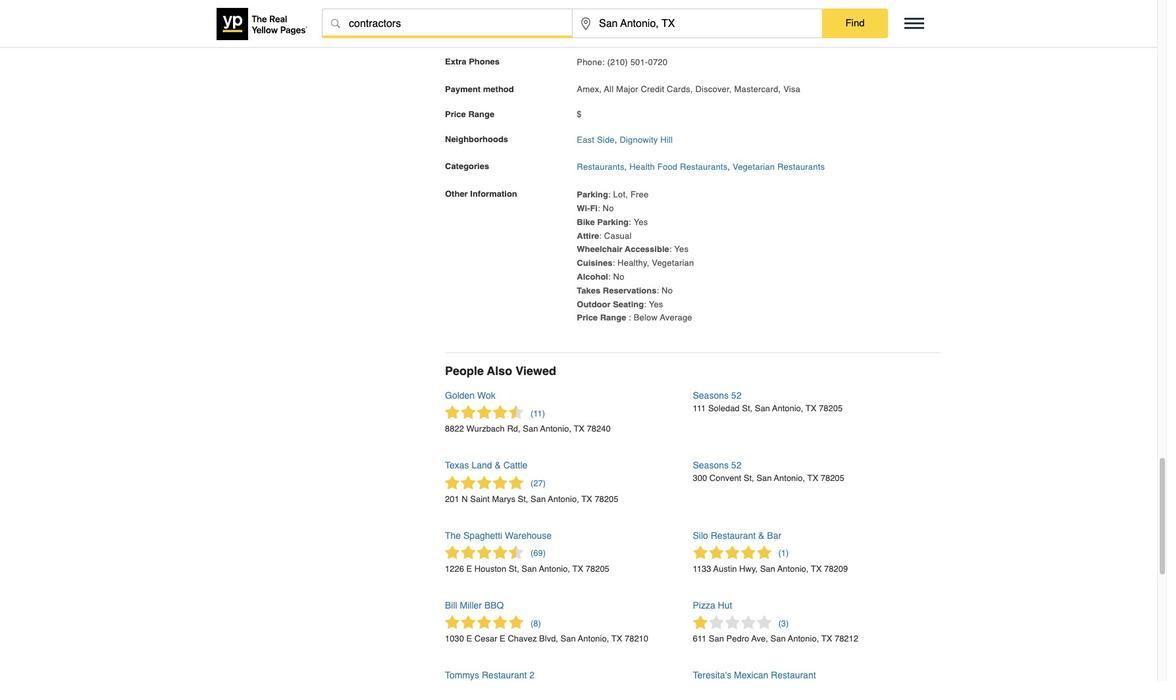 Task type: vqa. For each thing, say whether or not it's contained in the screenshot.
phoenix
no



Task type: describe. For each thing, give the bounding box(es) containing it.
average
[[660, 313, 692, 323]]

san right "611"
[[709, 634, 724, 644]]

3 restaurants from the left
[[777, 162, 825, 172]]

cesar
[[474, 634, 497, 644]]

major
[[616, 84, 638, 94]]

attire
[[577, 231, 599, 241]]

78205 inside texas land & cattle (27) 201 n saint marys st, san antonio, tx 78205
[[595, 494, 618, 504]]

300
[[693, 474, 707, 483]]

bike
[[577, 217, 595, 227]]

san inside seasons 52 111 soledad st, san antonio, tx 78205
[[755, 404, 770, 413]]

soledad
[[708, 404, 740, 413]]

seasons for seasons 52 300 convent st, san antonio, tx 78205
[[693, 460, 729, 471]]

tx inside (3) 611 san pedro ave, san antonio, tx 78212
[[821, 634, 832, 644]]

2
[[529, 670, 535, 681]]

st, inside texas land & cattle (27) 201 n saint marys st, san antonio, tx 78205
[[518, 494, 528, 504]]

(27)
[[531, 479, 546, 489]]

credit
[[641, 84, 664, 94]]

dignowity
[[620, 135, 658, 145]]

78205 for seasons 52 300 convent st, san antonio, tx 78205
[[821, 474, 844, 483]]

78240
[[587, 424, 611, 434]]

antonio, inside seasons 52 300 convent st, san antonio, tx 78205
[[774, 474, 805, 483]]

1 restaurants from the left
[[577, 162, 624, 172]]

2 vertical spatial : no
[[657, 285, 673, 295]]

austin
[[713, 564, 737, 574]]

1226
[[445, 564, 464, 574]]

visa
[[783, 84, 800, 94]]

golden wok
[[445, 390, 496, 401]]

st, for seasons 52 111 soledad st, san antonio, tx 78205
[[742, 404, 752, 413]]

teresita's mexican restaurant link
[[693, 670, 941, 681]]

tx inside (8) 1030 e cesar e chavez blvd, san antonio, tx 78210
[[611, 634, 622, 644]]

1133
[[693, 564, 711, 574]]

teresita's
[[693, 670, 731, 681]]

email business
[[577, 30, 637, 39]]

restaurant for tommys
[[482, 670, 527, 681]]

viewed
[[516, 364, 556, 378]]

(3) 611 san pedro ave, san antonio, tx 78212
[[693, 619, 858, 644]]

golden
[[445, 390, 475, 401]]

health
[[629, 162, 655, 172]]

antonio, inside (8) 1030 e cesar e chavez blvd, san antonio, tx 78210
[[578, 634, 609, 644]]

antonio, inside seasons 52 111 soledad st, san antonio, tx 78205
[[772, 404, 803, 413]]

$
[[577, 109, 582, 119]]

east side , dignowity hill
[[577, 135, 673, 145]]

chavez
[[508, 634, 537, 644]]

texas
[[445, 460, 469, 471]]

1 horizontal spatial vegetarian
[[733, 162, 775, 172]]

wok
[[477, 390, 496, 401]]

cards,
[[667, 84, 693, 94]]

alcohol
[[577, 272, 608, 282]]

0 horizontal spatial ,
[[615, 135, 617, 145]]

78210
[[625, 634, 648, 644]]

tommys restaurant 2
[[445, 670, 535, 681]]

mexican
[[734, 670, 768, 681]]

cuisines
[[577, 258, 613, 268]]

wi-
[[577, 203, 590, 213]]

hill
[[660, 135, 673, 145]]

78205 for seasons 52 111 soledad st, san antonio, tx 78205
[[819, 404, 843, 413]]

antonio, inside texas land & cattle (27) 201 n saint marys st, san antonio, tx 78205
[[548, 494, 579, 504]]

reservations
[[603, 285, 657, 295]]

seasons 52 111 soledad st, san antonio, tx 78205
[[693, 390, 843, 413]]

amex, all major credit cards, discover, mastercard, visa
[[577, 84, 800, 94]]

fi
[[590, 203, 598, 213]]

rd,
[[507, 424, 520, 434]]

restaurants , health food restaurants , vegetarian restaurants
[[577, 162, 825, 172]]

52 for seasons 52 111 soledad st, san antonio, tx 78205
[[731, 390, 741, 401]]

e for spaghetti
[[466, 564, 472, 574]]

warehouse
[[505, 530, 552, 541]]

marys
[[492, 494, 515, 504]]

0720
[[648, 57, 668, 67]]

e for miller
[[466, 634, 472, 644]]

antonio, inside (69) 1226 e houston st, san antonio, tx 78205
[[539, 564, 570, 574]]

: casual
[[599, 231, 632, 241]]

the
[[445, 530, 461, 541]]

tx inside seasons 52 300 convent st, san antonio, tx 78205
[[807, 474, 818, 483]]

Find a business text field
[[323, 9, 572, 38]]

san inside (69) 1226 e houston st, san antonio, tx 78205
[[522, 564, 537, 574]]

saint
[[470, 494, 490, 504]]

& for restaurant
[[758, 530, 765, 541]]

mastercard,
[[734, 84, 781, 94]]

also
[[487, 364, 512, 378]]

houston
[[474, 564, 506, 574]]

find button
[[822, 9, 888, 38]]

people
[[445, 364, 484, 378]]

tommys restaurant 2 link
[[445, 670, 693, 681]]

seasons for seasons 52 111 soledad st, san antonio, tx 78205
[[693, 390, 729, 401]]

1 horizontal spatial ,
[[624, 162, 627, 172]]

0 vertical spatial : no
[[598, 203, 614, 213]]

0 horizontal spatial range
[[468, 109, 494, 119]]

& for land
[[495, 460, 501, 471]]

bill miller bbq
[[445, 600, 504, 611]]

seating
[[613, 299, 644, 309]]

501-
[[630, 57, 648, 67]]

78212
[[835, 634, 858, 644]]

phone:
[[577, 57, 605, 67]]

wurzbach
[[466, 424, 505, 434]]

san inside seasons 52 300 convent st, san antonio, tx 78205
[[757, 474, 772, 483]]

(8)
[[531, 619, 541, 629]]

extra phones
[[445, 56, 500, 66]]

tx inside (69) 1226 e houston st, san antonio, tx 78205
[[572, 564, 583, 574]]

miller
[[460, 600, 482, 611]]



Task type: locate. For each thing, give the bounding box(es) containing it.
san down (27)
[[531, 494, 546, 504]]

52 inside seasons 52 300 convent st, san antonio, tx 78205
[[731, 460, 741, 471]]

(69) 1226 e houston st, san antonio, tx 78205
[[445, 549, 609, 574]]

0 horizontal spatial vegetarian
[[652, 258, 694, 268]]

range down payment method
[[468, 109, 494, 119]]

: no down : lot,
[[598, 203, 614, 213]]

1 horizontal spatial email
[[577, 30, 599, 39]]

pizza hut
[[693, 600, 732, 611]]

san right blvd,
[[561, 634, 576, 644]]

& left bar
[[758, 530, 765, 541]]

takes
[[577, 285, 600, 295]]

0 horizontal spatial price
[[445, 109, 466, 119]]

antonio, down (11)
[[540, 424, 571, 434]]

st, for (69) 1226 e houston st, san antonio, tx 78205
[[509, 564, 519, 574]]

0 vertical spatial vegetarian
[[733, 162, 775, 172]]

2 vertical spatial : yes
[[644, 299, 663, 309]]

price range
[[445, 109, 494, 119]]

: yes
[[629, 217, 648, 227], [669, 244, 689, 254], [644, 299, 663, 309]]

antonio,
[[772, 404, 803, 413], [540, 424, 571, 434], [774, 474, 805, 483], [548, 494, 579, 504], [539, 564, 570, 574], [777, 564, 809, 574], [578, 634, 609, 644], [788, 634, 819, 644]]

78205 inside seasons 52 300 convent st, san antonio, tx 78205
[[821, 474, 844, 483]]

seasons 52 300 convent st, san antonio, tx 78205
[[693, 460, 844, 483]]

san inside (8) 1030 e cesar e chavez blvd, san antonio, tx 78210
[[561, 634, 576, 644]]

hut
[[718, 600, 732, 611]]

, left dignowity
[[615, 135, 617, 145]]

seasons inside seasons 52 111 soledad st, san antonio, tx 78205
[[693, 390, 729, 401]]

78205
[[819, 404, 843, 413], [821, 474, 844, 483], [595, 494, 618, 504], [586, 564, 609, 574]]

& inside texas land & cattle (27) 201 n saint marys st, san antonio, tx 78205
[[495, 460, 501, 471]]

teresita's mexican restaurant
[[693, 670, 816, 681]]

(8) 1030 e cesar e chavez blvd, san antonio, tx 78210
[[445, 619, 648, 644]]

health food restaurants link
[[629, 162, 728, 172]]

, left health
[[624, 162, 627, 172]]

st, right marys
[[518, 494, 528, 504]]

all
[[604, 84, 614, 94]]

san down (69)
[[522, 564, 537, 574]]

(210)
[[607, 57, 628, 67]]

& right land
[[495, 460, 501, 471]]

& inside the silo restaurant & bar (1) 1133 austin hwy, san antonio, tx 78209
[[758, 530, 765, 541]]

email for email
[[445, 29, 468, 39]]

phones
[[469, 56, 500, 66]]

bill
[[445, 600, 457, 611]]

tx inside texas land & cattle (27) 201 n saint marys st, san antonio, tx 78205
[[581, 494, 592, 504]]

1 vertical spatial parking
[[597, 217, 629, 227]]

price down outdoor
[[577, 313, 598, 323]]

1 horizontal spatial restaurant
[[711, 530, 756, 541]]

price down payment
[[445, 109, 466, 119]]

1 vertical spatial range
[[600, 313, 626, 323]]

111
[[693, 404, 706, 413]]

email up the extra
[[445, 29, 468, 39]]

parking : lot, free wi-fi : no bike parking : yes attire : casual wheelchair accessible : yes cuisines : healthy, vegetarian alcohol : no takes reservations : no outdoor seating : yes price range : below average
[[577, 190, 694, 323]]

: no up reservations
[[608, 272, 624, 282]]

2 horizontal spatial restaurants
[[777, 162, 825, 172]]

0 horizontal spatial restaurant
[[482, 670, 527, 681]]

1 vertical spatial seasons
[[693, 460, 729, 471]]

e inside (69) 1226 e houston st, san antonio, tx 78205
[[466, 564, 472, 574]]

seasons
[[693, 390, 729, 401], [693, 460, 729, 471]]

antonio, down (1)
[[777, 564, 809, 574]]

1 vertical spatial : yes
[[669, 244, 689, 254]]

hwy,
[[739, 564, 758, 574]]

silo restaurant & bar (1) 1133 austin hwy, san antonio, tx 78209
[[693, 530, 848, 574]]

land
[[472, 460, 492, 471]]

outdoor
[[577, 299, 611, 309]]

categories
[[445, 162, 489, 171]]

san inside texas land & cattle (27) 201 n saint marys st, san antonio, tx 78205
[[531, 494, 546, 504]]

0 vertical spatial range
[[468, 109, 494, 119]]

vegetarian restaurants link
[[733, 162, 825, 172]]

dignowity hill link
[[620, 135, 673, 145]]

611
[[693, 634, 706, 644]]

0 horizontal spatial &
[[495, 460, 501, 471]]

restaurant inside the silo restaurant & bar (1) 1133 austin hwy, san antonio, tx 78209
[[711, 530, 756, 541]]

vegetarian
[[733, 162, 775, 172], [652, 258, 694, 268]]

antonio, down (69)
[[539, 564, 570, 574]]

52 inside seasons 52 111 soledad st, san antonio, tx 78205
[[731, 390, 741, 401]]

: no up the average
[[657, 285, 673, 295]]

information
[[470, 189, 517, 199]]

wheelchair
[[577, 244, 622, 254]]

san right hwy,
[[760, 564, 775, 574]]

restaurant right silo
[[711, 530, 756, 541]]

0 vertical spatial parking
[[577, 190, 608, 200]]

1 seasons from the top
[[693, 390, 729, 401]]

san right soledad
[[755, 404, 770, 413]]

2 horizontal spatial restaurant
[[771, 670, 816, 681]]

st, right soledad
[[742, 404, 752, 413]]

payment
[[445, 84, 481, 94]]

(69)
[[531, 549, 546, 559]]

78205 inside (69) 1226 e houston st, san antonio, tx 78205
[[586, 564, 609, 574]]

east
[[577, 135, 594, 145]]

0 vertical spatial 52
[[731, 390, 741, 401]]

e right 'cesar'
[[500, 634, 505, 644]]

2 52 from the top
[[731, 460, 741, 471]]

201
[[445, 494, 459, 504]]

1 vertical spatial vegetarian
[[652, 258, 694, 268]]

78209
[[824, 564, 848, 574]]

free
[[631, 190, 649, 200]]

(1)
[[778, 549, 789, 559]]

vegetarian inside parking : lot, free wi-fi : no bike parking : yes attire : casual wheelchair accessible : yes cuisines : healthy, vegetarian alcohol : no takes reservations : no outdoor seating : yes price range : below average
[[652, 258, 694, 268]]

restaurant for silo
[[711, 530, 756, 541]]

email for email business
[[577, 30, 599, 39]]

(11) 8822 wurzbach rd, san antonio, tx 78240
[[445, 409, 611, 434]]

2 restaurants from the left
[[680, 162, 728, 172]]

the real yellow pages logo image
[[217, 8, 309, 40]]

antonio, right soledad
[[772, 404, 803, 413]]

52 for seasons 52 300 convent st, san antonio, tx 78205
[[731, 460, 741, 471]]

antonio, inside (3) 611 san pedro ave, san antonio, tx 78212
[[788, 634, 819, 644]]

blvd,
[[539, 634, 558, 644]]

silo
[[693, 530, 708, 541]]

antonio, up warehouse
[[548, 494, 579, 504]]

cattle
[[503, 460, 527, 471]]

0 vertical spatial price
[[445, 109, 466, 119]]

parking up : casual on the top right
[[597, 217, 629, 227]]

san down the (3)
[[771, 634, 786, 644]]

amex,
[[577, 84, 602, 94]]

antonio, inside the silo restaurant & bar (1) 1133 austin hwy, san antonio, tx 78209
[[777, 564, 809, 574]]

1 vertical spatial &
[[758, 530, 765, 541]]

restaurants link
[[577, 162, 624, 172]]

0 horizontal spatial restaurants
[[577, 162, 624, 172]]

st, for seasons 52 300 convent st, san antonio, tx 78205
[[744, 474, 754, 483]]

2 horizontal spatial ,
[[728, 162, 730, 172]]

0 vertical spatial : yes
[[629, 217, 648, 227]]

78205 inside seasons 52 111 soledad st, san antonio, tx 78205
[[819, 404, 843, 413]]

restaurant right mexican
[[771, 670, 816, 681]]

parking up "fi"
[[577, 190, 608, 200]]

e right "1226"
[[466, 564, 472, 574]]

antonio, inside (11) 8822 wurzbach rd, san antonio, tx 78240
[[540, 424, 571, 434]]

neighborhoods
[[445, 134, 508, 144]]

restaurants
[[577, 162, 624, 172], [680, 162, 728, 172], [777, 162, 825, 172]]

accessible
[[625, 244, 669, 254]]

price
[[445, 109, 466, 119], [577, 313, 598, 323]]

,
[[615, 135, 617, 145], [624, 162, 627, 172], [728, 162, 730, 172]]

find
[[845, 17, 865, 28]]

san right rd,
[[523, 424, 538, 434]]

st, right houston
[[509, 564, 519, 574]]

bar
[[767, 530, 781, 541]]

food
[[657, 162, 678, 172]]

Where? text field
[[573, 9, 822, 38]]

range
[[468, 109, 494, 119], [600, 313, 626, 323]]

st, inside seasons 52 300 convent st, san antonio, tx 78205
[[744, 474, 754, 483]]

seasons up 300
[[693, 460, 729, 471]]

antonio, down the (3)
[[788, 634, 819, 644]]

1 vertical spatial price
[[577, 313, 598, 323]]

st, inside seasons 52 111 soledad st, san antonio, tx 78205
[[742, 404, 752, 413]]

0 horizontal spatial email
[[445, 29, 468, 39]]

other
[[445, 189, 468, 199]]

discover,
[[695, 84, 732, 94]]

san right convent
[[757, 474, 772, 483]]

1 horizontal spatial range
[[600, 313, 626, 323]]

0 vertical spatial &
[[495, 460, 501, 471]]

san inside the silo restaurant & bar (1) 1133 austin hwy, san antonio, tx 78209
[[760, 564, 775, 574]]

bbq
[[484, 600, 504, 611]]

email business link
[[577, 30, 637, 39]]

restaurant left "2"
[[482, 670, 527, 681]]

e right 1030
[[466, 634, 472, 644]]

1 horizontal spatial restaurants
[[680, 162, 728, 172]]

1 horizontal spatial price
[[577, 313, 598, 323]]

2 seasons from the top
[[693, 460, 729, 471]]

price inside parking : lot, free wi-fi : no bike parking : yes attire : casual wheelchair accessible : yes cuisines : healthy, vegetarian alcohol : no takes reservations : no outdoor seating : yes price range : below average
[[577, 313, 598, 323]]

1 52 from the top
[[731, 390, 741, 401]]

restaurant
[[711, 530, 756, 541], [482, 670, 527, 681], [771, 670, 816, 681]]

tommys
[[445, 670, 479, 681]]

side
[[597, 135, 615, 145]]

: healthy,
[[613, 258, 649, 268]]

seasons up 111
[[693, 390, 729, 401]]

tx inside seasons 52 111 soledad st, san antonio, tx 78205
[[806, 404, 817, 413]]

&
[[495, 460, 501, 471], [758, 530, 765, 541]]

st, inside (69) 1226 e houston st, san antonio, tx 78205
[[509, 564, 519, 574]]

business
[[601, 30, 637, 39]]

st, right convent
[[744, 474, 754, 483]]

tx inside the silo restaurant & bar (1) 1133 austin hwy, san antonio, tx 78209
[[811, 564, 822, 574]]

payment method
[[445, 84, 514, 94]]

: below
[[629, 313, 658, 323]]

pedro
[[726, 634, 749, 644]]

range inside parking : lot, free wi-fi : no bike parking : yes attire : casual wheelchair accessible : yes cuisines : healthy, vegetarian alcohol : no takes reservations : no outdoor seating : yes price range : below average
[[600, 313, 626, 323]]

1 horizontal spatial &
[[758, 530, 765, 541]]

52 up soledad
[[731, 390, 741, 401]]

tx inside (11) 8822 wurzbach rd, san antonio, tx 78240
[[574, 424, 585, 434]]

convent
[[709, 474, 741, 483]]

extra
[[445, 56, 466, 66]]

: lot,
[[608, 190, 628, 200]]

method
[[483, 84, 514, 94]]

email up phone:
[[577, 30, 599, 39]]

1 vertical spatial : no
[[608, 272, 624, 282]]

e
[[466, 564, 472, 574], [466, 634, 472, 644], [500, 634, 505, 644]]

san inside (11) 8822 wurzbach rd, san antonio, tx 78240
[[523, 424, 538, 434]]

n
[[462, 494, 468, 504]]

tx
[[806, 404, 817, 413], [574, 424, 585, 434], [807, 474, 818, 483], [581, 494, 592, 504], [572, 564, 583, 574], [811, 564, 822, 574], [611, 634, 622, 644], [821, 634, 832, 644]]

spaghetti
[[463, 530, 502, 541]]

seasons inside seasons 52 300 convent st, san antonio, tx 78205
[[693, 460, 729, 471]]

range down seating
[[600, 313, 626, 323]]

52 up convent
[[731, 460, 741, 471]]

0 vertical spatial seasons
[[693, 390, 729, 401]]

1 vertical spatial 52
[[731, 460, 741, 471]]

antonio, up bar
[[774, 474, 805, 483]]

78205 for (69) 1226 e houston st, san antonio, tx 78205
[[586, 564, 609, 574]]

antonio, left 78210
[[578, 634, 609, 644]]

, left the vegetarian restaurants link
[[728, 162, 730, 172]]



